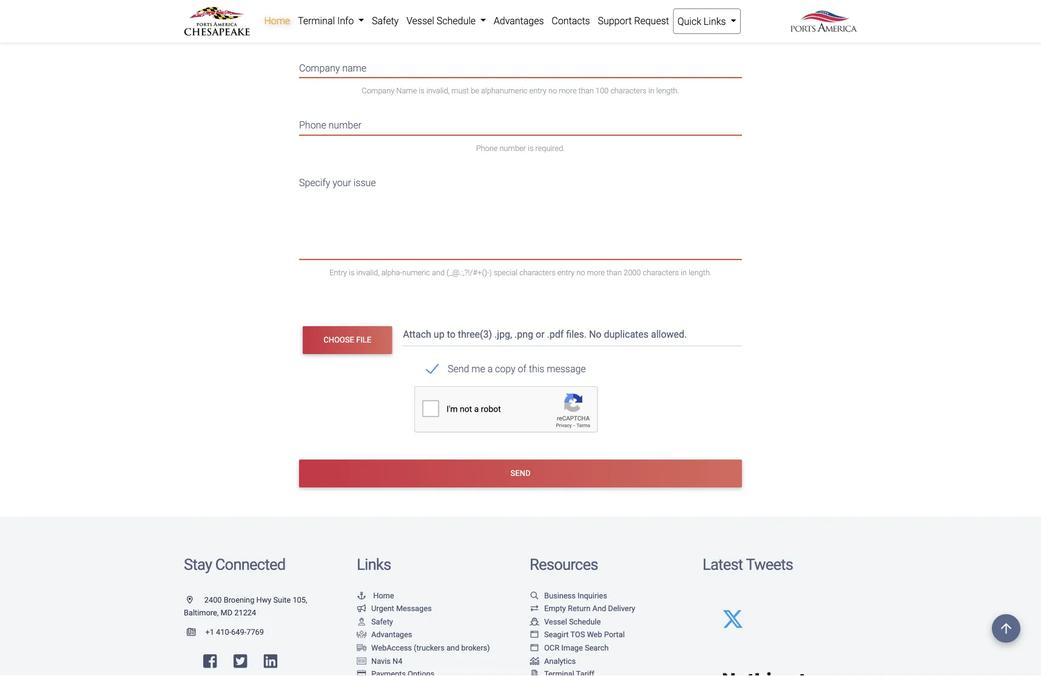 Task type: locate. For each thing, give the bounding box(es) containing it.
advantages
[[494, 15, 544, 26], [371, 630, 412, 639]]

0 vertical spatial links
[[704, 15, 726, 27]]

1 horizontal spatial 100
[[596, 86, 609, 95]]

1 horizontal spatial home
[[373, 591, 394, 600]]

analytics image
[[530, 657, 539, 665]]

length. inside company name company name is invalid, must be alphanumeric entry no more than 100 characters in length.
[[656, 86, 679, 95]]

1 horizontal spatial home link
[[357, 591, 394, 600]]

entry is invalid, alpha-numeric and (_@.:,?!/#+()-) special characters entry no more than 2000 characters in length.
[[329, 268, 712, 277]]

safety link down urgent
[[357, 617, 393, 626]]

twitter square image
[[234, 654, 247, 669]]

100
[[578, 29, 591, 38], [596, 86, 609, 95]]

be up company name company name is invalid, must be alphanumeric entry no more than 100 characters in length.
[[454, 29, 462, 38]]

0 vertical spatial and
[[432, 268, 445, 277]]

name
[[379, 29, 400, 38], [396, 86, 417, 95]]

company
[[299, 62, 340, 74], [362, 86, 394, 95]]

name inside company name company name is invalid, must be alphanumeric entry no more than 100 characters in length.
[[342, 62, 366, 74]]

1 vertical spatial no
[[548, 86, 557, 95]]

specify your issue
[[299, 177, 376, 188]]

0 horizontal spatial be
[[454, 29, 462, 38]]

safety link
[[368, 8, 403, 33], [357, 617, 393, 626]]

0 horizontal spatial vessel schedule link
[[403, 8, 490, 33]]

0 horizontal spatial vessel
[[406, 15, 434, 26]]

1 vertical spatial more
[[559, 86, 577, 95]]

0 horizontal spatial name
[[316, 5, 341, 16]]

more down the company name text box
[[559, 86, 577, 95]]

1 vertical spatial phone
[[476, 143, 498, 152]]

2 vertical spatial invalid,
[[356, 268, 380, 277]]

home link for terminal info link at the left of page
[[260, 8, 294, 33]]

entry right special
[[557, 268, 575, 277]]

seagirt tos web portal
[[544, 630, 625, 639]]

linkedin image
[[264, 654, 277, 669]]

empty
[[544, 604, 566, 613]]

1 horizontal spatial company
[[362, 86, 394, 95]]

1 vertical spatial safety link
[[357, 617, 393, 626]]

no left 2000 at right
[[576, 268, 585, 277]]

1 horizontal spatial phone
[[476, 143, 498, 152]]

length.
[[639, 29, 662, 38], [656, 86, 679, 95], [689, 268, 712, 277]]

0 vertical spatial advantages
[[494, 15, 544, 26]]

is inside company name company name is invalid, must be alphanumeric entry no more than 100 characters in length.
[[419, 86, 424, 95]]

Full name text field
[[299, 0, 742, 20]]

home up urgent
[[373, 591, 394, 600]]

1 horizontal spatial than
[[579, 86, 594, 95]]

Phone number text field
[[299, 112, 742, 135]]

)
[[489, 268, 492, 277]]

2400
[[204, 595, 222, 604]]

container storage image
[[357, 657, 366, 665]]

name is invalid, must be alphanumeric entry no more than 100 characters in length.
[[379, 29, 662, 38]]

advantages link
[[490, 8, 548, 33], [357, 630, 412, 639]]

alphanumeric down the company name text box
[[481, 86, 527, 95]]

1 vertical spatial be
[[471, 86, 479, 95]]

0 vertical spatial home link
[[260, 8, 294, 33]]

file invoice image
[[530, 670, 539, 676]]

0 vertical spatial in
[[631, 29, 637, 38]]

0 vertical spatial entry
[[512, 29, 529, 38]]

copy
[[495, 363, 515, 375]]

analytics
[[544, 657, 576, 666]]

tos
[[570, 630, 585, 639]]

special
[[494, 268, 518, 277]]

file
[[356, 336, 371, 345]]

0 vertical spatial name
[[316, 5, 341, 16]]

0 vertical spatial more
[[542, 29, 559, 38]]

safety link right info
[[368, 8, 403, 33]]

advantages up webaccess
[[371, 630, 412, 639]]

0 horizontal spatial and
[[432, 268, 445, 277]]

1 horizontal spatial vessel schedule
[[544, 617, 601, 626]]

and left brokers) at the left
[[446, 643, 459, 653]]

invalid,
[[409, 29, 432, 38], [426, 86, 449, 95], [356, 268, 380, 277]]

entry inside company name company name is invalid, must be alphanumeric entry no more than 100 characters in length.
[[529, 86, 546, 95]]

alphanumeric inside company name company name is invalid, must be alphanumeric entry no more than 100 characters in length.
[[481, 86, 527, 95]]

links inside 'link'
[[704, 15, 726, 27]]

entry
[[512, 29, 529, 38], [529, 86, 546, 95], [557, 268, 575, 277]]

links
[[704, 15, 726, 27], [357, 556, 391, 574]]

0 horizontal spatial schedule
[[437, 15, 476, 26]]

1 vertical spatial in
[[648, 86, 654, 95]]

advantages link up webaccess
[[357, 630, 412, 639]]

1 vertical spatial length.
[[656, 86, 679, 95]]

410-
[[216, 628, 231, 637]]

send
[[511, 469, 530, 478]]

0 horizontal spatial advantages
[[371, 630, 412, 639]]

1 vertical spatial home
[[373, 591, 394, 600]]

no down the company name text box
[[548, 86, 557, 95]]

0 horizontal spatial home link
[[260, 8, 294, 33]]

more down contacts
[[542, 29, 559, 38]]

than
[[561, 29, 576, 38], [579, 86, 594, 95], [607, 268, 622, 277]]

links up anchor image
[[357, 556, 391, 574]]

7769
[[246, 628, 264, 637]]

send
[[448, 363, 469, 375]]

1 vertical spatial advantages
[[371, 630, 412, 639]]

urgent messages
[[371, 604, 432, 613]]

0 vertical spatial schedule
[[437, 15, 476, 26]]

1 horizontal spatial links
[[704, 15, 726, 27]]

return
[[568, 604, 590, 613]]

1 vertical spatial must
[[451, 86, 469, 95]]

home left full
[[264, 15, 290, 26]]

home
[[264, 15, 290, 26], [373, 591, 394, 600]]

business
[[544, 591, 576, 600]]

0 vertical spatial than
[[561, 29, 576, 38]]

0 vertical spatial safety link
[[368, 8, 403, 33]]

0 horizontal spatial phone
[[299, 120, 326, 131]]

0 horizontal spatial links
[[357, 556, 391, 574]]

alphanumeric
[[464, 29, 510, 38], [481, 86, 527, 95]]

and right numeric in the left top of the page
[[432, 268, 445, 277]]

md
[[221, 608, 232, 618]]

2 vertical spatial no
[[576, 268, 585, 277]]

2 vertical spatial than
[[607, 268, 622, 277]]

search
[[585, 643, 609, 653]]

more
[[542, 29, 559, 38], [559, 86, 577, 95], [587, 268, 605, 277]]

0 vertical spatial number
[[329, 120, 361, 131]]

no
[[531, 29, 540, 38], [548, 86, 557, 95], [576, 268, 585, 277]]

1 horizontal spatial vessel
[[544, 617, 567, 626]]

issue
[[354, 177, 376, 188]]

alphanumeric down full name text field at the top of page
[[464, 29, 510, 38]]

1 vertical spatial name
[[396, 86, 417, 95]]

name inside company name company name is invalid, must be alphanumeric entry no more than 100 characters in length.
[[396, 86, 417, 95]]

anchor image
[[357, 592, 366, 599]]

advantages link up the company name text box
[[490, 8, 548, 33]]

1 vertical spatial 100
[[596, 86, 609, 95]]

must inside company name company name is invalid, must be alphanumeric entry no more than 100 characters in length.
[[451, 86, 469, 95]]

1 vertical spatial name
[[342, 62, 366, 74]]

2 vertical spatial more
[[587, 268, 605, 277]]

search image
[[530, 592, 539, 599]]

1 horizontal spatial no
[[548, 86, 557, 95]]

bullhorn image
[[357, 605, 366, 613]]

invalid, for full name
[[409, 29, 432, 38]]

1 horizontal spatial name
[[342, 62, 366, 74]]

0 horizontal spatial home
[[264, 15, 290, 26]]

0 vertical spatial 100
[[578, 29, 591, 38]]

vessel
[[406, 15, 434, 26], [544, 617, 567, 626]]

home link
[[260, 8, 294, 33], [357, 591, 394, 600]]

full
[[299, 5, 314, 16]]

entry down full name text field at the top of page
[[512, 29, 529, 38]]

1 vertical spatial than
[[579, 86, 594, 95]]

0 vertical spatial phone
[[299, 120, 326, 131]]

must
[[434, 29, 452, 38], [451, 86, 469, 95]]

2 horizontal spatial no
[[576, 268, 585, 277]]

number up the your
[[329, 120, 361, 131]]

empty return and delivery link
[[530, 604, 635, 613]]

0 horizontal spatial number
[[329, 120, 361, 131]]

hand receiving image
[[357, 631, 366, 639]]

phone down phone number text field
[[476, 143, 498, 152]]

be down the company name text box
[[471, 86, 479, 95]]

safety right info
[[372, 15, 399, 26]]

safety down urgent
[[371, 617, 393, 626]]

phone up specify
[[299, 120, 326, 131]]

in
[[631, 29, 637, 38], [648, 86, 654, 95], [681, 268, 687, 277]]

1 horizontal spatial number
[[500, 143, 526, 152]]

image
[[561, 643, 583, 653]]

info
[[337, 15, 354, 26]]

no down full name text field at the top of page
[[531, 29, 540, 38]]

contacts
[[552, 15, 590, 26]]

latest
[[702, 556, 743, 574]]

0 vertical spatial invalid,
[[409, 29, 432, 38]]

more left 2000 at right
[[587, 268, 605, 277]]

send me a copy of this message
[[448, 363, 586, 375]]

advantages up "name is invalid, must be alphanumeric entry no more than 100 characters in length."
[[494, 15, 544, 26]]

100 inside company name company name is invalid, must be alphanumeric entry no more than 100 characters in length.
[[596, 86, 609, 95]]

1 vertical spatial company
[[362, 86, 394, 95]]

entry down the company name text box
[[529, 86, 546, 95]]

1 horizontal spatial vessel schedule link
[[530, 617, 601, 626]]

1 vertical spatial schedule
[[569, 617, 601, 626]]

1 vertical spatial number
[[500, 143, 526, 152]]

2000
[[624, 268, 641, 277]]

1 vertical spatial entry
[[529, 86, 546, 95]]

links right 'quick'
[[704, 15, 726, 27]]

0 horizontal spatial in
[[631, 29, 637, 38]]

0 horizontal spatial vessel schedule
[[406, 15, 478, 26]]

2 horizontal spatial in
[[681, 268, 687, 277]]

in inside company name company name is invalid, must be alphanumeric entry no more than 100 characters in length.
[[648, 86, 654, 95]]

home link left full
[[260, 8, 294, 33]]

1 vertical spatial vessel
[[544, 617, 567, 626]]

this
[[529, 363, 544, 375]]

invalid, for specify your issue
[[356, 268, 380, 277]]

0 vertical spatial vessel
[[406, 15, 434, 26]]

numeric
[[402, 268, 430, 277]]

phone number is required.
[[476, 143, 565, 152]]

phone office image
[[187, 628, 205, 636]]

safety
[[372, 15, 399, 26], [371, 617, 393, 626]]

safety link for vessel schedule link to the top
[[368, 8, 403, 33]]

1 vertical spatial home link
[[357, 591, 394, 600]]

number down phone number text field
[[500, 143, 526, 152]]

characters
[[593, 29, 629, 38], [610, 86, 647, 95], [519, 268, 556, 277], [643, 268, 679, 277]]

home link up urgent
[[357, 591, 394, 600]]

0 vertical spatial no
[[531, 29, 540, 38]]

1 vertical spatial invalid,
[[426, 86, 449, 95]]

schedule
[[437, 15, 476, 26], [569, 617, 601, 626]]

hwy
[[256, 595, 271, 604]]

truck container image
[[357, 644, 366, 652]]

and
[[592, 604, 606, 613]]

1 vertical spatial advantages link
[[357, 630, 412, 639]]

0 vertical spatial home
[[264, 15, 290, 26]]

1 vertical spatial alphanumeric
[[481, 86, 527, 95]]

required.
[[535, 143, 565, 152]]

1 horizontal spatial be
[[471, 86, 479, 95]]



Task type: describe. For each thing, give the bounding box(es) containing it.
name for full
[[316, 5, 341, 16]]

me
[[472, 363, 485, 375]]

browser image
[[530, 631, 539, 639]]

(_@.:,?!/#+()-
[[447, 268, 489, 277]]

navis n4
[[371, 657, 402, 666]]

analytics link
[[530, 657, 576, 666]]

2400 broening hwy suite 105, baltimore, md 21224
[[184, 595, 307, 618]]

map marker alt image
[[187, 596, 202, 604]]

webaccess (truckers and brokers) link
[[357, 643, 490, 653]]

0 vertical spatial alphanumeric
[[464, 29, 510, 38]]

ocr image search
[[544, 643, 609, 653]]

tweets
[[746, 556, 793, 574]]

support
[[598, 15, 632, 26]]

1 vertical spatial vessel schedule link
[[530, 617, 601, 626]]

empty return and delivery
[[544, 604, 635, 613]]

of
[[518, 363, 526, 375]]

your
[[333, 177, 351, 188]]

0 horizontal spatial advantages link
[[357, 630, 412, 639]]

0 vertical spatial vessel schedule
[[406, 15, 478, 26]]

2 vertical spatial entry
[[557, 268, 575, 277]]

a
[[488, 363, 493, 375]]

latest tweets
[[702, 556, 793, 574]]

choose file
[[323, 336, 371, 345]]

choose
[[323, 336, 354, 345]]

company name company name is invalid, must be alphanumeric entry no more than 100 characters in length.
[[299, 62, 679, 95]]

support request
[[598, 15, 669, 26]]

send button
[[299, 460, 742, 488]]

0 vertical spatial length.
[[639, 29, 662, 38]]

0 vertical spatial be
[[454, 29, 462, 38]]

delivery
[[608, 604, 635, 613]]

+1 410-649-7769 link
[[184, 628, 264, 637]]

phone for phone number
[[299, 120, 326, 131]]

1 horizontal spatial advantages
[[494, 15, 544, 26]]

invalid, inside company name company name is invalid, must be alphanumeric entry no more than 100 characters in length.
[[426, 86, 449, 95]]

649-
[[231, 628, 246, 637]]

contacts link
[[548, 8, 594, 33]]

1 vertical spatial vessel schedule
[[544, 617, 601, 626]]

more inside company name company name is invalid, must be alphanumeric entry no more than 100 characters in length.
[[559, 86, 577, 95]]

terminal
[[298, 15, 335, 26]]

2400 broening hwy suite 105, baltimore, md 21224 link
[[184, 595, 307, 618]]

characters inside company name company name is invalid, must be alphanumeric entry no more than 100 characters in length.
[[610, 86, 647, 95]]

0 vertical spatial vessel schedule link
[[403, 8, 490, 33]]

broening
[[224, 595, 254, 604]]

0 horizontal spatial 100
[[578, 29, 591, 38]]

entry
[[329, 268, 347, 277]]

webaccess (truckers and brokers)
[[371, 643, 490, 653]]

specify
[[299, 177, 330, 188]]

safety link for leftmost advantages link
[[357, 617, 393, 626]]

0 vertical spatial must
[[434, 29, 452, 38]]

web
[[587, 630, 602, 639]]

home link for urgent messages 'link'
[[357, 591, 394, 600]]

inquiries
[[577, 591, 607, 600]]

exchange image
[[530, 605, 539, 613]]

terminal info
[[298, 15, 356, 26]]

facebook square image
[[203, 654, 217, 669]]

stay
[[184, 556, 212, 574]]

Company name text field
[[299, 54, 742, 78]]

2 vertical spatial in
[[681, 268, 687, 277]]

2 horizontal spatial than
[[607, 268, 622, 277]]

(truckers
[[414, 643, 445, 653]]

navis
[[371, 657, 391, 666]]

messages
[[396, 604, 432, 613]]

stay connected
[[184, 556, 285, 574]]

suite
[[273, 595, 291, 604]]

number for phone number is required.
[[500, 143, 526, 152]]

business inquiries link
[[530, 591, 607, 600]]

go to top image
[[992, 615, 1020, 643]]

no inside company name company name is invalid, must be alphanumeric entry no more than 100 characters in length.
[[548, 86, 557, 95]]

than inside company name company name is invalid, must be alphanumeric entry no more than 100 characters in length.
[[579, 86, 594, 95]]

ocr image search link
[[530, 643, 609, 653]]

seagirt
[[544, 630, 569, 639]]

0 horizontal spatial no
[[531, 29, 540, 38]]

+1 410-649-7769
[[205, 628, 264, 637]]

0 vertical spatial name
[[379, 29, 400, 38]]

quick links link
[[673, 8, 741, 34]]

alpha-
[[381, 268, 402, 277]]

urgent messages link
[[357, 604, 432, 613]]

105,
[[293, 595, 307, 604]]

21224
[[234, 608, 256, 618]]

business inquiries
[[544, 591, 607, 600]]

seagirt tos web portal link
[[530, 630, 625, 639]]

full name
[[299, 5, 341, 16]]

1 vertical spatial safety
[[371, 617, 393, 626]]

connected
[[215, 556, 285, 574]]

Specify your issue text field
[[299, 169, 742, 260]]

0 horizontal spatial than
[[561, 29, 576, 38]]

n4
[[393, 657, 402, 666]]

be inside company name company name is invalid, must be alphanumeric entry no more than 100 characters in length.
[[471, 86, 479, 95]]

name for company
[[342, 62, 366, 74]]

Attach up to three(3) .jpg, .png or .pdf files. No duplicates allowed. text field
[[402, 323, 744, 346]]

browser image
[[530, 644, 539, 652]]

0 horizontal spatial company
[[299, 62, 340, 74]]

ocr
[[544, 643, 559, 653]]

message
[[547, 363, 586, 375]]

phone for phone number is required.
[[476, 143, 498, 152]]

quick
[[677, 15, 701, 27]]

portal
[[604, 630, 625, 639]]

0 vertical spatial safety
[[372, 15, 399, 26]]

urgent
[[371, 604, 394, 613]]

resources
[[530, 556, 598, 574]]

webaccess
[[371, 643, 412, 653]]

user hard hat image
[[357, 618, 366, 626]]

terminal info link
[[294, 8, 368, 33]]

ship image
[[530, 618, 539, 626]]

baltimore,
[[184, 608, 219, 618]]

1 vertical spatial links
[[357, 556, 391, 574]]

credit card image
[[357, 670, 366, 676]]

1 vertical spatial and
[[446, 643, 459, 653]]

brokers)
[[461, 643, 490, 653]]

0 vertical spatial advantages link
[[490, 8, 548, 33]]

quick links
[[677, 15, 728, 27]]

2 vertical spatial length.
[[689, 268, 712, 277]]

phone number
[[299, 120, 361, 131]]

support request link
[[594, 8, 673, 33]]

navis n4 link
[[357, 657, 402, 666]]

1 horizontal spatial schedule
[[569, 617, 601, 626]]

number for phone number
[[329, 120, 361, 131]]

request
[[634, 15, 669, 26]]

+1
[[205, 628, 214, 637]]



Task type: vqa. For each thing, say whether or not it's contained in the screenshot.


